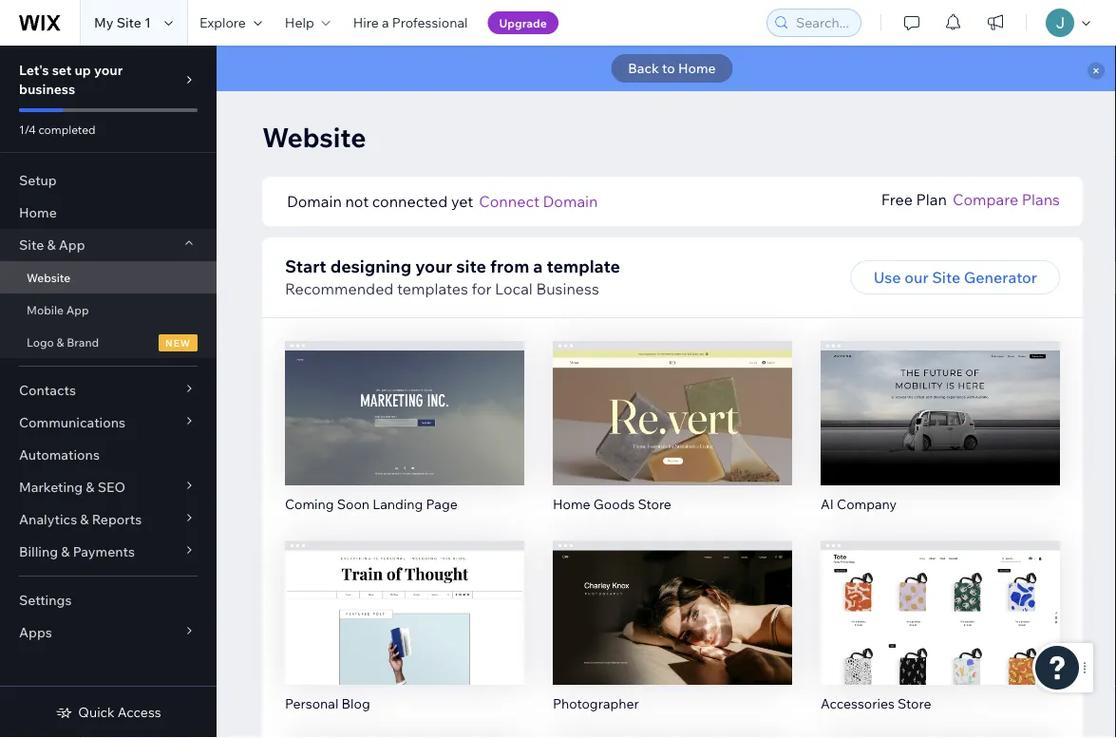 Task type: locate. For each thing, give the bounding box(es) containing it.
goods
[[594, 495, 635, 512]]

a right 'from'
[[533, 255, 543, 276]]

store
[[638, 495, 672, 512], [898, 695, 932, 712]]

store right 'accessories'
[[898, 695, 932, 712]]

2 horizontal spatial site
[[932, 268, 961, 287]]

edit button
[[365, 381, 445, 415], [633, 381, 713, 415], [901, 381, 981, 415], [365, 581, 445, 615], [633, 581, 713, 615], [901, 581, 981, 615]]

& left seo
[[86, 479, 95, 496]]

1 vertical spatial website
[[27, 270, 71, 285]]

1 vertical spatial home
[[19, 204, 57, 221]]

analytics
[[19, 511, 77, 528]]

site right our
[[932, 268, 961, 287]]

edit for photographer
[[658, 588, 687, 607]]

1 horizontal spatial home
[[553, 495, 591, 512]]

connect domain button
[[479, 190, 598, 213]]

& right the billing
[[61, 543, 70, 560]]

compare
[[953, 190, 1019, 209]]

analytics & reports button
[[0, 504, 217, 536]]

a
[[382, 14, 389, 31], [533, 255, 543, 276]]

0 vertical spatial home
[[678, 60, 716, 76]]

plans
[[1022, 190, 1060, 209]]

0 vertical spatial site
[[117, 14, 141, 31]]

1 vertical spatial site
[[19, 237, 44, 253]]

billing & payments button
[[0, 536, 217, 568]]

edit button for home goods store
[[633, 381, 713, 415]]

accessories store
[[821, 695, 932, 712]]

0 horizontal spatial domain
[[287, 192, 342, 211]]

our
[[905, 268, 929, 287]]

for
[[472, 279, 492, 298]]

view for photographer
[[655, 628, 690, 647]]

1 horizontal spatial domain
[[543, 192, 598, 211]]

&
[[47, 237, 56, 253], [57, 335, 64, 349], [86, 479, 95, 496], [80, 511, 89, 528], [61, 543, 70, 560]]

site left 1
[[117, 14, 141, 31]]

help button
[[274, 0, 342, 46]]

company
[[837, 495, 897, 512]]

& right logo
[[57, 335, 64, 349]]

domain not connected yet connect domain
[[287, 192, 598, 211]]

my site 1
[[94, 14, 151, 31]]

home right to
[[678, 60, 716, 76]]

0 vertical spatial a
[[382, 14, 389, 31]]

home
[[678, 60, 716, 76], [19, 204, 57, 221], [553, 495, 591, 512]]

mobile
[[27, 303, 64, 317]]

1/4
[[19, 122, 36, 136]]

Search... field
[[791, 10, 855, 36]]

1/4 completed
[[19, 122, 96, 136]]

automations
[[19, 447, 100, 463]]

home down "setup"
[[19, 204, 57, 221]]

back to home
[[628, 60, 716, 76]]

2 domain from the left
[[543, 192, 598, 211]]

0 horizontal spatial site
[[19, 237, 44, 253]]

0 horizontal spatial home
[[19, 204, 57, 221]]

0 horizontal spatial website
[[27, 270, 71, 285]]

2 horizontal spatial home
[[678, 60, 716, 76]]

your up templates
[[415, 255, 452, 276]]

view button for personal blog
[[364, 621, 445, 655]]

apps button
[[0, 617, 217, 649]]

& up the "mobile"
[[47, 237, 56, 253]]

domain
[[287, 192, 342, 211], [543, 192, 598, 211]]

ai
[[821, 495, 834, 512]]

edit for ai company
[[926, 388, 955, 407]]

2 vertical spatial home
[[553, 495, 591, 512]]

1 horizontal spatial website
[[262, 120, 366, 153]]

app right the "mobile"
[[66, 303, 89, 317]]

1 horizontal spatial your
[[415, 255, 452, 276]]

store right goods
[[638, 495, 672, 512]]

personal
[[285, 695, 339, 712]]

edit for coming soon landing page
[[390, 388, 419, 407]]

your
[[94, 62, 123, 78], [415, 255, 452, 276]]

mobile app link
[[0, 294, 217, 326]]

my
[[94, 14, 114, 31]]

1 horizontal spatial store
[[898, 695, 932, 712]]

contacts button
[[0, 374, 217, 407]]

not
[[345, 192, 369, 211]]

personal blog
[[285, 695, 370, 712]]

0 horizontal spatial a
[[382, 14, 389, 31]]

app
[[59, 237, 85, 253], [66, 303, 89, 317]]

professional
[[392, 14, 468, 31]]

home inside 'link'
[[19, 204, 57, 221]]

billing
[[19, 543, 58, 560]]

& left reports
[[80, 511, 89, 528]]

view button for photographer
[[632, 621, 713, 655]]

& inside 'dropdown button'
[[86, 479, 95, 496]]

site
[[456, 255, 486, 276]]

edit button for coming soon landing page
[[365, 381, 445, 415]]

designing
[[330, 255, 412, 276]]

website up not
[[262, 120, 366, 153]]

website
[[262, 120, 366, 153], [27, 270, 71, 285]]

help
[[285, 14, 314, 31]]

edit
[[390, 388, 419, 407], [658, 388, 687, 407], [926, 388, 955, 407], [390, 588, 419, 607], [658, 588, 687, 607], [926, 588, 955, 607]]

edit button for accessories store
[[901, 581, 981, 615]]

site down "setup"
[[19, 237, 44, 253]]

setup link
[[0, 164, 217, 197]]

use our site generator button
[[851, 260, 1060, 295]]

use
[[874, 268, 901, 287]]

coming
[[285, 495, 334, 512]]

view for ai company
[[923, 428, 958, 447]]

billing & payments
[[19, 543, 135, 560]]

up
[[75, 62, 91, 78]]

& for logo
[[57, 335, 64, 349]]

domain right connect at the top left of the page
[[543, 192, 598, 211]]

1 vertical spatial app
[[66, 303, 89, 317]]

& for site
[[47, 237, 56, 253]]

2 vertical spatial site
[[932, 268, 961, 287]]

use our site generator
[[874, 268, 1038, 287]]

website link
[[0, 261, 217, 294]]

0 vertical spatial your
[[94, 62, 123, 78]]

0 vertical spatial website
[[262, 120, 366, 153]]

site
[[117, 14, 141, 31], [19, 237, 44, 253], [932, 268, 961, 287]]

a right hire in the top of the page
[[382, 14, 389, 31]]

back to home alert
[[217, 46, 1116, 91]]

business
[[19, 81, 75, 97]]

back
[[628, 60, 659, 76]]

your right up
[[94, 62, 123, 78]]

0 vertical spatial app
[[59, 237, 85, 253]]

app inside dropdown button
[[59, 237, 85, 253]]

website up the "mobile"
[[27, 270, 71, 285]]

view button for home goods store
[[632, 421, 713, 455]]

view button
[[364, 421, 445, 455], [632, 421, 713, 455], [900, 421, 981, 455], [364, 621, 445, 655], [632, 621, 713, 655], [900, 621, 981, 655]]

logo
[[27, 335, 54, 349]]

generator
[[964, 268, 1038, 287]]

coming soon landing page
[[285, 495, 458, 512]]

1 horizontal spatial a
[[533, 255, 543, 276]]

0 horizontal spatial your
[[94, 62, 123, 78]]

app down "home" 'link'
[[59, 237, 85, 253]]

explore
[[199, 14, 246, 31]]

upgrade
[[499, 16, 547, 30]]

ai company
[[821, 495, 897, 512]]

home left goods
[[553, 495, 591, 512]]

new
[[165, 337, 191, 348]]

1 vertical spatial your
[[415, 255, 452, 276]]

compare plans button
[[953, 188, 1060, 211]]

0 vertical spatial store
[[638, 495, 672, 512]]

view for home goods store
[[655, 428, 690, 447]]

domain left not
[[287, 192, 342, 211]]

1 vertical spatial a
[[533, 255, 543, 276]]



Task type: vqa. For each thing, say whether or not it's contained in the screenshot.
SOLUTIONS on the bottom left of the page
no



Task type: describe. For each thing, give the bounding box(es) containing it.
site inside use our site generator button
[[932, 268, 961, 287]]

logo & brand
[[27, 335, 99, 349]]

photographer
[[553, 695, 639, 712]]

your inside the let's set up your business
[[94, 62, 123, 78]]

yet
[[451, 192, 473, 211]]

marketing
[[19, 479, 83, 496]]

landing
[[373, 495, 423, 512]]

site inside site & app dropdown button
[[19, 237, 44, 253]]

view button for coming soon landing page
[[364, 421, 445, 455]]

settings
[[19, 592, 72, 609]]

sidebar element
[[0, 46, 217, 738]]

local
[[495, 279, 533, 298]]

& for analytics
[[80, 511, 89, 528]]

apps
[[19, 624, 52, 641]]

connected
[[372, 192, 448, 211]]

your inside start designing your site from a template recommended templates for local business
[[415, 255, 452, 276]]

edit for personal blog
[[390, 588, 419, 607]]

free plan compare plans
[[881, 190, 1060, 209]]

home link
[[0, 197, 217, 229]]

mobile app
[[27, 303, 89, 317]]

analytics & reports
[[19, 511, 142, 528]]

access
[[118, 704, 161, 721]]

view for coming soon landing page
[[387, 428, 422, 447]]

business
[[536, 279, 599, 298]]

1
[[144, 14, 151, 31]]

quick access button
[[55, 704, 161, 721]]

payments
[[73, 543, 135, 560]]

completed
[[38, 122, 96, 136]]

from
[[490, 255, 530, 276]]

home for home goods store
[[553, 495, 591, 512]]

home goods store
[[553, 495, 672, 512]]

soon
[[337, 495, 370, 512]]

site & app button
[[0, 229, 217, 261]]

view for personal blog
[[387, 628, 422, 647]]

contacts
[[19, 382, 76, 399]]

& for marketing
[[86, 479, 95, 496]]

brand
[[67, 335, 99, 349]]

view for accessories store
[[923, 628, 958, 647]]

home inside button
[[678, 60, 716, 76]]

1 domain from the left
[[287, 192, 342, 211]]

let's set up your business
[[19, 62, 123, 97]]

accessories
[[821, 695, 895, 712]]

website inside sidebar element
[[27, 270, 71, 285]]

templates
[[397, 279, 468, 298]]

quick access
[[78, 704, 161, 721]]

edit button for photographer
[[633, 581, 713, 615]]

view button for ai company
[[900, 421, 981, 455]]

edit button for personal blog
[[365, 581, 445, 615]]

1 horizontal spatial site
[[117, 14, 141, 31]]

start
[[285, 255, 326, 276]]

page
[[426, 495, 458, 512]]

let's
[[19, 62, 49, 78]]

marketing & seo
[[19, 479, 126, 496]]

hire
[[353, 14, 379, 31]]

view button for accessories store
[[900, 621, 981, 655]]

back to home button
[[611, 54, 733, 83]]

upgrade button
[[488, 11, 558, 34]]

settings link
[[0, 584, 217, 617]]

home for home
[[19, 204, 57, 221]]

reports
[[92, 511, 142, 528]]

template
[[547, 255, 620, 276]]

automations link
[[0, 439, 217, 471]]

edit for home goods store
[[658, 388, 687, 407]]

free
[[881, 190, 913, 209]]

a inside start designing your site from a template recommended templates for local business
[[533, 255, 543, 276]]

start designing your site from a template recommended templates for local business
[[285, 255, 620, 298]]

plan
[[916, 190, 947, 209]]

recommended
[[285, 279, 394, 298]]

communications button
[[0, 407, 217, 439]]

setup
[[19, 172, 57, 189]]

seo
[[98, 479, 126, 496]]

marketing & seo button
[[0, 471, 217, 504]]

communications
[[19, 414, 125, 431]]

quick
[[78, 704, 115, 721]]

1 vertical spatial store
[[898, 695, 932, 712]]

site & app
[[19, 237, 85, 253]]

connect
[[479, 192, 540, 211]]

0 horizontal spatial store
[[638, 495, 672, 512]]

set
[[52, 62, 72, 78]]

blog
[[342, 695, 370, 712]]

& for billing
[[61, 543, 70, 560]]

hire a professional
[[353, 14, 468, 31]]

edit button for ai company
[[901, 381, 981, 415]]

edit for accessories store
[[926, 588, 955, 607]]

to
[[662, 60, 675, 76]]

hire a professional link
[[342, 0, 479, 46]]



